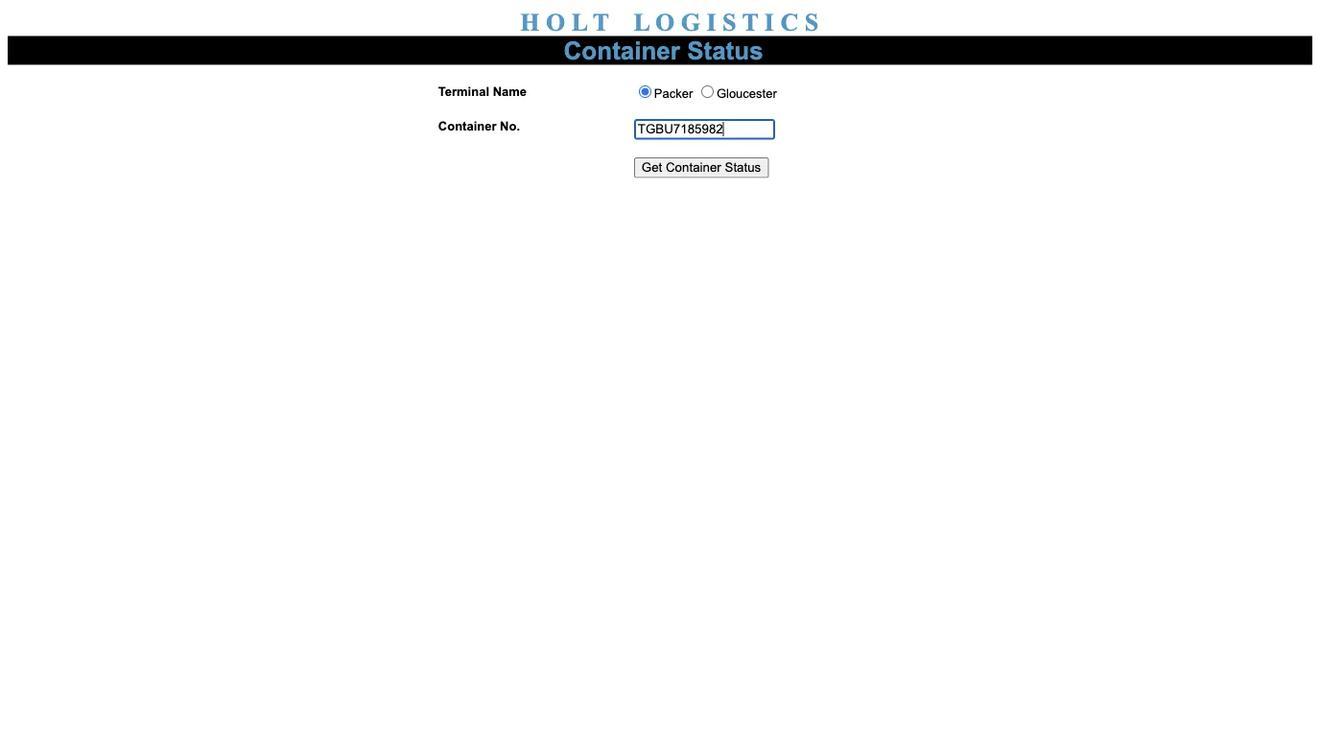 Task type: locate. For each thing, give the bounding box(es) containing it.
1 vertical spatial container
[[439, 119, 497, 133]]

2 o from the left
[[656, 8, 675, 36]]

t    l
[[593, 8, 650, 36]]

0 horizontal spatial i
[[707, 8, 717, 36]]

s
[[723, 8, 737, 36], [805, 8, 819, 36]]

name
[[493, 84, 527, 99]]

1 horizontal spatial i
[[765, 8, 775, 36]]

0 vertical spatial container
[[564, 36, 681, 64]]

None field
[[634, 119, 775, 140]]

terminal name
[[439, 84, 527, 99]]

container no.
[[439, 119, 520, 133]]

0 horizontal spatial s
[[723, 8, 737, 36]]

i
[[707, 8, 717, 36], [765, 8, 775, 36]]

o
[[546, 8, 566, 36], [656, 8, 675, 36]]

1 o from the left
[[546, 8, 566, 36]]

1 horizontal spatial o
[[656, 8, 675, 36]]

i right t
[[765, 8, 775, 36]]

gloucester
[[717, 86, 777, 101]]

1 horizontal spatial s
[[805, 8, 819, 36]]

container
[[564, 36, 681, 64], [439, 119, 497, 133]]

s right c
[[805, 8, 819, 36]]

None radio
[[639, 85, 652, 98], [702, 85, 714, 98], [639, 85, 652, 98], [702, 85, 714, 98]]

1 horizontal spatial container
[[564, 36, 681, 64]]

t
[[743, 8, 759, 36]]

o left l
[[546, 8, 566, 36]]

2 i from the left
[[765, 8, 775, 36]]

container down terminal
[[439, 119, 497, 133]]

l
[[572, 8, 588, 36]]

0 horizontal spatial o
[[546, 8, 566, 36]]

c
[[781, 8, 799, 36]]

i right g
[[707, 8, 717, 36]]

h
[[521, 8, 540, 36]]

s left t
[[723, 8, 737, 36]]

container down t    l in the left top of the page
[[564, 36, 681, 64]]

None submit
[[634, 157, 769, 178]]

o left g
[[656, 8, 675, 36]]



Task type: describe. For each thing, give the bounding box(es) containing it.
h          o l t    l o g i s t i c s container          status
[[521, 8, 819, 64]]

g
[[681, 8, 701, 36]]

0 horizontal spatial container
[[439, 119, 497, 133]]

packer
[[655, 86, 697, 101]]

1 i from the left
[[707, 8, 717, 36]]

status
[[687, 36, 764, 64]]

2 s from the left
[[805, 8, 819, 36]]

1 s from the left
[[723, 8, 737, 36]]

container inside h          o l t    l o g i s t i c s container          status
[[564, 36, 681, 64]]

no.
[[500, 119, 520, 133]]

terminal
[[439, 84, 490, 99]]



Task type: vqa. For each thing, say whether or not it's contained in the screenshot.
'Gloucester'
yes



